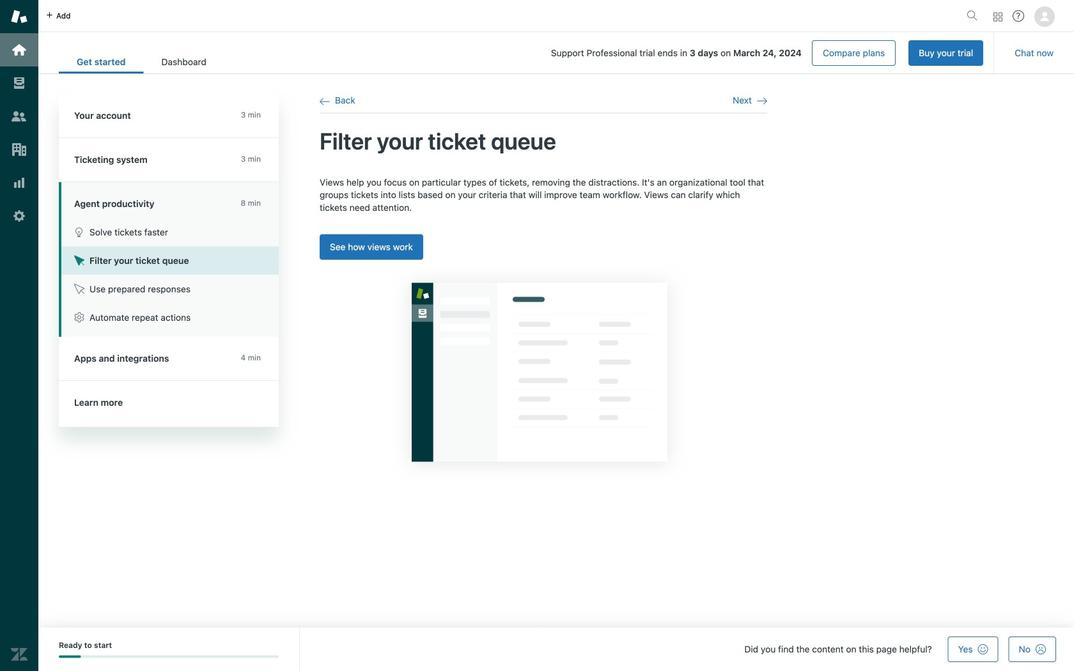 Task type: locate. For each thing, give the bounding box(es) containing it.
heading
[[59, 94, 279, 138]]

zendesk products image
[[994, 12, 1003, 21]]

March 24, 2024 text field
[[734, 48, 802, 58]]

zendesk image
[[11, 647, 27, 663]]

get started image
[[11, 42, 27, 58]]

tab list
[[59, 50, 224, 74]]

progress bar
[[59, 656, 279, 658]]

admin image
[[11, 208, 27, 224]]

main element
[[0, 0, 38, 672]]

views image
[[11, 75, 27, 91]]

indicates location of where to select views. image
[[392, 263, 687, 482]]

tab
[[144, 50, 224, 74]]

reporting image
[[11, 175, 27, 191]]



Task type: vqa. For each thing, say whether or not it's contained in the screenshot.
Opens in a new tab icon
no



Task type: describe. For each thing, give the bounding box(es) containing it.
organizations image
[[11, 141, 27, 158]]

zendesk support image
[[11, 8, 27, 25]]

customers image
[[11, 108, 27, 125]]

get help image
[[1013, 10, 1025, 22]]



